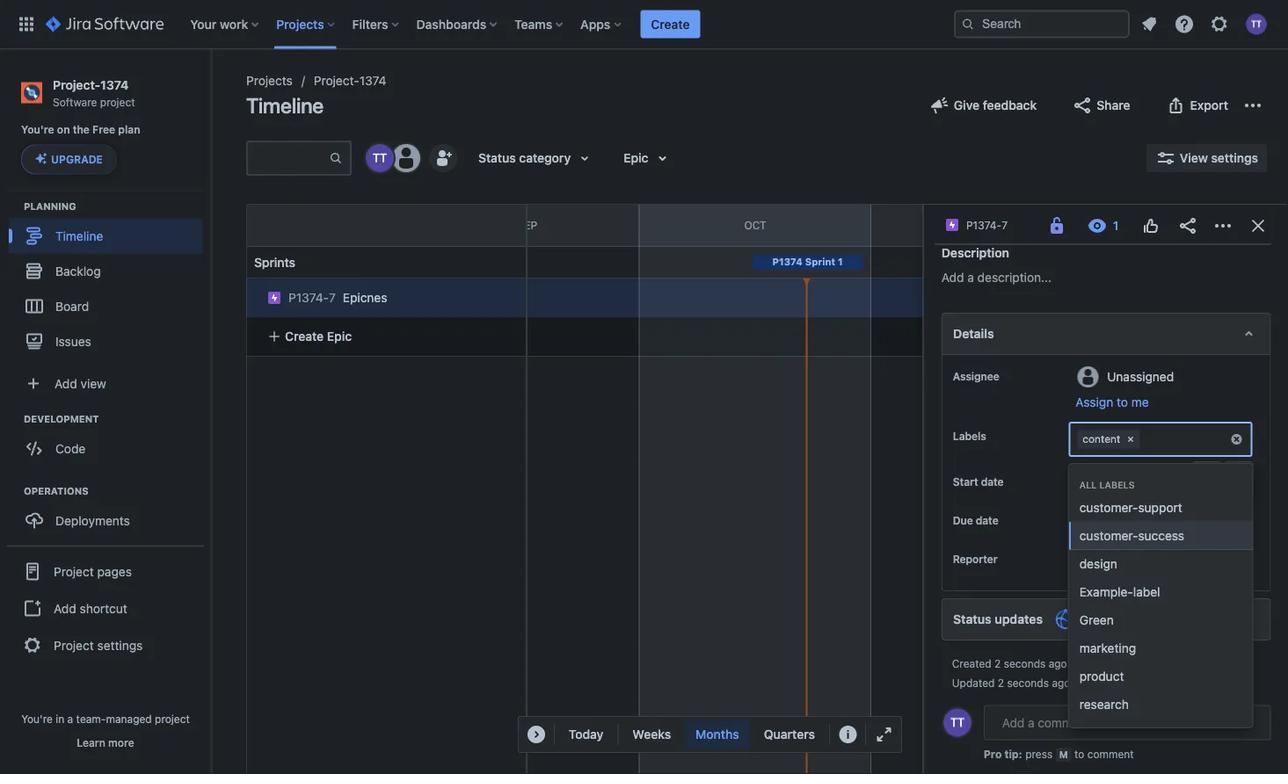 Task type: describe. For each thing, give the bounding box(es) containing it.
issues
[[55, 334, 91, 349]]

pro
[[984, 749, 1002, 761]]

status category
[[479, 151, 571, 165]]

0 horizontal spatial to
[[1074, 749, 1084, 761]]

give feedback button
[[919, 91, 1048, 120]]

legend image
[[838, 725, 859, 746]]

settings image
[[1209, 14, 1231, 35]]

share
[[1097, 98, 1131, 113]]

unassigned
[[1107, 369, 1174, 384]]

your profile and settings image
[[1246, 14, 1268, 35]]

example-
[[1079, 585, 1133, 600]]

oldest
[[1178, 739, 1216, 754]]

1 vertical spatial a
[[67, 713, 73, 726]]

project for 1374
[[100, 96, 135, 108]]

view settings
[[1180, 151, 1259, 165]]

primary element
[[11, 0, 954, 49]]

backlog
[[55, 264, 101, 278]]

dec
[[1201, 219, 1222, 232]]

assign
[[1076, 395, 1113, 410]]

support
[[1138, 501, 1182, 515]]

development group
[[9, 412, 210, 472]]

project settings
[[54, 639, 143, 653]]

add a description...
[[941, 270, 1052, 285]]

design
[[1079, 557, 1117, 571]]

code
[[55, 442, 86, 456]]

operations
[[24, 485, 89, 497]]

details element
[[941, 313, 1271, 355]]

search image
[[961, 17, 975, 31]]

assign to me button
[[1076, 394, 1253, 412]]

create for create
[[651, 17, 690, 31]]

board
[[55, 299, 89, 314]]

enter full screen image
[[874, 725, 895, 746]]

settings for view settings
[[1212, 151, 1259, 165]]

marketing
[[1079, 641, 1136, 656]]

timeline link
[[9, 218, 202, 254]]

add view
[[55, 376, 106, 391]]

pages
[[97, 565, 132, 579]]

assignee
[[953, 370, 999, 383]]

dashboards
[[417, 17, 487, 31]]

1
[[838, 256, 843, 268]]

created
[[952, 658, 991, 670]]

you're in a team-managed project
[[21, 713, 190, 726]]

in
[[56, 713, 64, 726]]

p1374-7
[[966, 219, 1007, 231]]

project- for project-1374
[[314, 73, 360, 88]]

upgrade button
[[22, 145, 116, 174]]

product
[[1079, 669, 1124, 684]]

create epic
[[285, 329, 352, 344]]

activity
[[941, 715, 986, 729]]

timeline inside planning group
[[55, 229, 103, 243]]

plan
[[118, 124, 140, 136]]

export icon image
[[1166, 95, 1187, 116]]

view settings button
[[1147, 144, 1268, 172]]

epic button
[[613, 144, 684, 172]]

add shortcut button
[[7, 591, 204, 627]]

managed
[[106, 713, 152, 726]]

create for create epic
[[285, 329, 324, 344]]

first
[[1220, 739, 1243, 754]]

1 vertical spatial seconds
[[1007, 677, 1049, 690]]

category
[[519, 151, 571, 165]]

give feedback
[[954, 98, 1037, 113]]

projects link
[[246, 70, 293, 91]]

content
[[1083, 433, 1120, 446]]

clear image
[[1230, 433, 1244, 447]]

sprint
[[806, 256, 836, 268]]

7 for p1374-7
[[1001, 219, 1007, 231]]

learn more
[[77, 737, 134, 749]]

newest first image
[[1246, 740, 1260, 754]]

share button
[[1062, 91, 1141, 120]]

months
[[696, 728, 740, 742]]

dashboards button
[[411, 10, 504, 38]]

you're on the free plan
[[21, 124, 140, 136]]

export
[[1191, 98, 1229, 113]]

project for project settings
[[54, 639, 94, 653]]

project- for project-1374 software project
[[53, 77, 100, 92]]

description...
[[977, 270, 1052, 285]]

p1374-7 epicnes
[[289, 291, 387, 305]]

connect
[[1085, 614, 1127, 626]]

clear image
[[1124, 433, 1138, 447]]

teams button
[[509, 10, 570, 38]]

teams
[[515, 17, 553, 31]]

2 vertical spatial project
[[155, 713, 190, 726]]

settings for project settings
[[97, 639, 143, 653]]

operations image
[[3, 481, 24, 502]]

labels
[[1099, 480, 1134, 490]]

appswitcher icon image
[[16, 14, 37, 35]]

epic inside create epic button
[[327, 329, 352, 344]]

example-label
[[1079, 585, 1160, 600]]

project-1374
[[314, 73, 387, 88]]

project settings link
[[7, 627, 204, 665]]

actions image
[[1212, 216, 1233, 237]]

epic image
[[267, 291, 281, 305]]

today
[[569, 728, 604, 742]]

development
[[24, 413, 99, 425]]

1 none from the top
[[1076, 475, 1106, 489]]

due date
[[953, 515, 998, 527]]

comment
[[1087, 749, 1134, 761]]

green
[[1079, 613, 1113, 628]]

status category button
[[468, 144, 606, 172]]

free
[[92, 124, 115, 136]]

add people image
[[433, 148, 454, 169]]

p1374
[[773, 256, 803, 268]]

epicnes
[[343, 291, 387, 305]]

press
[[1025, 749, 1053, 761]]

customer- for support
[[1079, 501, 1138, 515]]

assignee pin to top. only you can see pinned fields. image
[[1003, 369, 1017, 384]]

epic inside epic popup button
[[624, 151, 649, 165]]

group containing project pages
[[7, 546, 204, 671]]

add for add a description...
[[941, 270, 964, 285]]

projects for projects link
[[246, 73, 293, 88]]

projects button
[[271, 10, 342, 38]]

status for status category
[[479, 151, 516, 165]]

more
[[108, 737, 134, 749]]

export button
[[1155, 91, 1239, 120]]

reporter
[[953, 553, 998, 566]]

status for status updates
[[953, 613, 991, 627]]

apps
[[581, 17, 611, 31]]



Task type: vqa. For each thing, say whether or not it's contained in the screenshot.
watchers, corresponding to Issue Updated
no



Task type: locate. For each thing, give the bounding box(es) containing it.
board link
[[9, 289, 202, 324]]

feedback
[[983, 98, 1037, 113]]

1 horizontal spatial status
[[953, 613, 991, 627]]

project inside status updates element
[[1172, 614, 1207, 626]]

project-
[[314, 73, 360, 88], [53, 77, 100, 92]]

p1374-
[[966, 219, 1001, 231], [289, 291, 329, 305]]

7 for p1374-7 epicnes
[[329, 291, 336, 305]]

1 customer- from the top
[[1079, 501, 1138, 515]]

create down p1374-7 epicnes
[[285, 329, 324, 344]]

0 vertical spatial create
[[651, 17, 690, 31]]

1 horizontal spatial create
[[651, 17, 690, 31]]

notifications image
[[1139, 14, 1160, 35]]

2 right created in the bottom right of the page
[[994, 658, 1001, 670]]

1 horizontal spatial 1374
[[360, 73, 387, 88]]

terry turtle image
[[366, 144, 394, 172]]

0 vertical spatial timeline
[[246, 93, 324, 118]]

0 vertical spatial settings
[[1212, 151, 1259, 165]]

assign to me
[[1076, 395, 1149, 410]]

1 horizontal spatial settings
[[1212, 151, 1259, 165]]

you're for you're on the free plan
[[21, 124, 54, 136]]

1 horizontal spatial 7
[[1001, 219, 1007, 231]]

jira software image
[[46, 14, 164, 35], [46, 14, 164, 35]]

p1374- left copy link to issue 'icon'
[[966, 219, 1001, 231]]

atlas
[[1145, 614, 1169, 626]]

1 vertical spatial none
[[1076, 513, 1106, 528]]

seconds down updates
[[1004, 658, 1046, 670]]

create inside the primary element
[[651, 17, 690, 31]]

0 vertical spatial ago
[[1049, 658, 1067, 670]]

1 vertical spatial settings
[[97, 639, 143, 653]]

add left shortcut
[[54, 602, 76, 616]]

timeline
[[246, 93, 324, 118], [55, 229, 103, 243]]

start date
[[953, 476, 1004, 488]]

date for due date
[[976, 515, 998, 527]]

date right start
[[981, 476, 1004, 488]]

ago
[[1049, 658, 1067, 670], [1052, 677, 1070, 690]]

0 vertical spatial add
[[941, 270, 964, 285]]

0 vertical spatial projects
[[276, 17, 324, 31]]

share image left dec
[[1177, 216, 1198, 237]]

2 right updated
[[998, 677, 1004, 690]]

vote options: no one has voted for this issue yet. image
[[1140, 216, 1161, 237]]

1 horizontal spatial p1374-
[[966, 219, 1001, 231]]

customer- up design
[[1079, 529, 1138, 543]]

status updates
[[953, 613, 1043, 627]]

banner
[[0, 0, 1289, 49]]

date for start date
[[981, 476, 1004, 488]]

1 vertical spatial share image
[[1177, 216, 1198, 237]]

m
[[1059, 750, 1068, 761]]

1 horizontal spatial a
[[967, 270, 974, 285]]

create epic button
[[257, 321, 515, 353]]

Add a comment… field
[[984, 706, 1271, 741]]

quarters
[[764, 728, 816, 742]]

you're left on
[[21, 124, 54, 136]]

1 horizontal spatial p1374-7 link
[[966, 216, 1007, 234]]

timeline down projects link
[[246, 93, 324, 118]]

0 horizontal spatial status
[[479, 151, 516, 165]]

give
[[954, 98, 980, 113]]

project-1374 software project
[[53, 77, 135, 108]]

view
[[1180, 151, 1208, 165]]

1 vertical spatial customer-
[[1079, 529, 1138, 543]]

timeline up backlog
[[55, 229, 103, 243]]

customer- for success
[[1079, 529, 1138, 543]]

project for project pages
[[54, 565, 94, 579]]

0 horizontal spatial project-
[[53, 77, 100, 92]]

2
[[994, 658, 1001, 670], [998, 677, 1004, 690]]

development image
[[3, 408, 24, 430]]

1 you're from the top
[[21, 124, 54, 136]]

0 horizontal spatial settings
[[97, 639, 143, 653]]

Search timeline text field
[[248, 143, 329, 174]]

weeks button
[[622, 721, 682, 749]]

p1374- for p1374-7
[[966, 219, 1001, 231]]

labels pin to top. only you can see pinned fields. image
[[990, 429, 1004, 443]]

status inside dropdown button
[[479, 151, 516, 165]]

1 vertical spatial date
[[976, 515, 998, 527]]

1 vertical spatial status
[[953, 613, 991, 627]]

you're left in at bottom left
[[21, 713, 53, 726]]

2 none from the top
[[1076, 513, 1106, 528]]

to left me
[[1117, 395, 1128, 410]]

planning image
[[3, 196, 24, 217]]

status
[[479, 151, 516, 165], [953, 613, 991, 627]]

projects
[[276, 17, 324, 31], [246, 73, 293, 88]]

unassigned image
[[392, 144, 420, 172]]

seconds right updated
[[1007, 677, 1049, 690]]

view settings image
[[1156, 148, 1177, 169]]

create button
[[641, 10, 701, 38]]

add for add shortcut
[[54, 602, 76, 616]]

banner containing your work
[[0, 0, 1289, 49]]

create right apps dropdown button
[[651, 17, 690, 31]]

to inside button
[[1117, 395, 1128, 410]]

me
[[1131, 395, 1149, 410]]

1374 for project-1374 software project
[[100, 77, 129, 92]]

0 vertical spatial share image
[[1072, 95, 1094, 116]]

share image
[[1072, 95, 1094, 116], [1177, 216, 1198, 237]]

project inside project-1374 software project
[[100, 96, 135, 108]]

project down the add shortcut
[[54, 639, 94, 653]]

0 horizontal spatial a
[[67, 713, 73, 726]]

settings right the view
[[1212, 151, 1259, 165]]

a
[[967, 270, 974, 285], [67, 713, 73, 726]]

project up plan
[[100, 96, 135, 108]]

0 vertical spatial seconds
[[1004, 658, 1046, 670]]

Search field
[[954, 10, 1130, 38]]

to right m
[[1074, 749, 1084, 761]]

share image left share on the top of the page
[[1072, 95, 1094, 116]]

connect an atlas project
[[1085, 614, 1207, 626]]

close image
[[1248, 216, 1269, 237]]

share image inside dropdown button
[[1072, 95, 1094, 116]]

add for add view
[[55, 376, 77, 391]]

team-
[[76, 713, 106, 726]]

project-1374 link
[[314, 70, 387, 91]]

updates
[[994, 613, 1043, 627]]

project inside project pages link
[[54, 565, 94, 579]]

project right "managed"
[[155, 713, 190, 726]]

1 vertical spatial add
[[55, 376, 77, 391]]

sep
[[518, 219, 537, 232]]

today button
[[559, 721, 615, 749]]

your work
[[190, 17, 248, 31]]

you're
[[21, 124, 54, 136], [21, 713, 53, 726]]

0 horizontal spatial create
[[285, 329, 324, 344]]

0 horizontal spatial 7
[[329, 291, 336, 305]]

1 vertical spatial project
[[1172, 614, 1207, 626]]

2 horizontal spatial project
[[1172, 614, 1207, 626]]

to
[[1117, 395, 1128, 410], [1074, 749, 1084, 761]]

p1374 sprint 1
[[773, 256, 843, 268]]

created 2 seconds ago updated 2 seconds ago
[[952, 658, 1070, 690]]

1 horizontal spatial share image
[[1177, 216, 1198, 237]]

none
[[1076, 475, 1106, 489], [1076, 513, 1106, 528]]

0 vertical spatial project
[[54, 565, 94, 579]]

1 vertical spatial epic
[[327, 329, 352, 344]]

learn
[[77, 737, 105, 749]]

project- down projects dropdown button
[[314, 73, 360, 88]]

0 vertical spatial to
[[1117, 395, 1128, 410]]

apps button
[[575, 10, 628, 38]]

2 project from the top
[[54, 639, 94, 653]]

work
[[220, 17, 248, 31]]

project right atlas
[[1172, 614, 1207, 626]]

a down description
[[967, 270, 974, 285]]

deployments link
[[9, 503, 202, 539]]

customer-success
[[1079, 529, 1184, 543]]

1 horizontal spatial project-
[[314, 73, 360, 88]]

weeks
[[633, 728, 672, 742]]

pro tip: press m to comment
[[984, 749, 1134, 761]]

p1374-7 link right epic icon at the left top of the page
[[289, 289, 336, 307]]

upgrade
[[51, 153, 103, 166]]

description
[[941, 246, 1009, 260]]

0 vertical spatial status
[[479, 151, 516, 165]]

due
[[953, 515, 973, 527]]

1 project from the top
[[54, 565, 94, 579]]

2 vertical spatial add
[[54, 602, 76, 616]]

1 vertical spatial projects
[[246, 73, 293, 88]]

an
[[1130, 614, 1142, 626]]

0 vertical spatial date
[[981, 476, 1004, 488]]

7
[[1001, 219, 1007, 231], [329, 291, 336, 305]]

status updates element
[[941, 599, 1271, 641]]

projects inside dropdown button
[[276, 17, 324, 31]]

1 vertical spatial to
[[1074, 749, 1084, 761]]

projects for projects dropdown button
[[276, 17, 324, 31]]

epic
[[624, 151, 649, 165], [327, 329, 352, 344]]

1 horizontal spatial timeline
[[246, 93, 324, 118]]

1 horizontal spatial epic
[[624, 151, 649, 165]]

sidebar navigation image
[[192, 70, 230, 106]]

1 vertical spatial you're
[[21, 713, 53, 726]]

software
[[53, 96, 97, 108]]

project up the add shortcut
[[54, 565, 94, 579]]

copy link to issue image
[[1004, 218, 1018, 232]]

2 customer- from the top
[[1079, 529, 1138, 543]]

add inside add view dropdown button
[[55, 376, 77, 391]]

1374 for project-1374
[[360, 73, 387, 88]]

customer- down all labels
[[1079, 501, 1138, 515]]

1 vertical spatial project
[[54, 639, 94, 653]]

1 vertical spatial p1374-
[[289, 291, 329, 305]]

status up created in the bottom right of the page
[[953, 613, 991, 627]]

add down description
[[941, 270, 964, 285]]

0 vertical spatial p1374-7 link
[[966, 216, 1007, 234]]

0 vertical spatial customer-
[[1079, 501, 1138, 515]]

start
[[953, 476, 978, 488]]

0 horizontal spatial 1374
[[100, 77, 129, 92]]

0 vertical spatial p1374-
[[966, 219, 1001, 231]]

p1374- for p1374-7 epicnes
[[289, 291, 329, 305]]

add view button
[[11, 366, 201, 401]]

months button
[[686, 721, 750, 749]]

none down 'content'
[[1076, 475, 1106, 489]]

shortcut
[[80, 602, 127, 616]]

0 horizontal spatial share image
[[1072, 95, 1094, 116]]

0 vertical spatial none
[[1076, 475, 1106, 489]]

0 horizontal spatial p1374-7 link
[[289, 289, 336, 307]]

oldest first button
[[1168, 736, 1271, 757]]

labels
[[953, 430, 986, 442]]

0 vertical spatial you're
[[21, 124, 54, 136]]

1 vertical spatial timeline
[[55, 229, 103, 243]]

create
[[651, 17, 690, 31], [285, 329, 324, 344]]

on
[[57, 124, 70, 136]]

add left view
[[55, 376, 77, 391]]

you're for you're in a team-managed project
[[21, 713, 53, 726]]

all
[[1079, 480, 1096, 490]]

0 vertical spatial project
[[100, 96, 135, 108]]

label
[[1133, 585, 1160, 600]]

the
[[73, 124, 90, 136]]

1374 up free
[[100, 77, 129, 92]]

0 horizontal spatial p1374-
[[289, 291, 329, 305]]

project for an
[[1172, 614, 1207, 626]]

filters button
[[347, 10, 406, 38]]

projects up projects link
[[276, 17, 324, 31]]

1 horizontal spatial project
[[155, 713, 190, 726]]

settings inside dropdown button
[[1212, 151, 1259, 165]]

epic image
[[945, 218, 959, 232]]

seconds
[[1004, 658, 1046, 670], [1007, 677, 1049, 690]]

Labels text field
[[1143, 431, 1147, 449]]

1374 inside project-1374 software project
[[100, 77, 129, 92]]

1 vertical spatial 7
[[329, 291, 336, 305]]

operations group
[[9, 484, 210, 544]]

0 vertical spatial a
[[967, 270, 974, 285]]

0 horizontal spatial epic
[[327, 329, 352, 344]]

group
[[7, 546, 204, 671]]

0 horizontal spatial timeline
[[55, 229, 103, 243]]

1 vertical spatial ago
[[1052, 677, 1070, 690]]

project- inside project-1374 link
[[314, 73, 360, 88]]

0 vertical spatial 2
[[994, 658, 1001, 670]]

project pages link
[[7, 553, 204, 591]]

all labels
[[1079, 480, 1134, 490]]

project inside project settings link
[[54, 639, 94, 653]]

7 right nov
[[1001, 219, 1007, 231]]

research
[[1079, 698, 1128, 712]]

0 vertical spatial 7
[[1001, 219, 1007, 231]]

p1374-7 link up description
[[966, 216, 1007, 234]]

0 horizontal spatial project
[[100, 96, 135, 108]]

2 you're from the top
[[21, 713, 53, 726]]

7 left the epicnes
[[329, 291, 336, 305]]

help image
[[1174, 14, 1195, 35]]

project- inside project-1374 software project
[[53, 77, 100, 92]]

project- up software
[[53, 77, 100, 92]]

1 vertical spatial 2
[[998, 677, 1004, 690]]

settings down add shortcut button
[[97, 639, 143, 653]]

p1374- right epic icon at the left top of the page
[[289, 291, 329, 305]]

date right 'due' at right
[[976, 515, 998, 527]]

profile image of terry turtle image
[[943, 709, 971, 738]]

none down all
[[1076, 513, 1106, 528]]

0 vertical spatial epic
[[624, 151, 649, 165]]

planning group
[[9, 199, 210, 364]]

a right in at bottom left
[[67, 713, 73, 726]]

1374 down filters dropdown button
[[360, 73, 387, 88]]

quarters button
[[754, 721, 826, 749]]

filters
[[352, 17, 388, 31]]

1 horizontal spatial to
[[1117, 395, 1128, 410]]

issues link
[[9, 324, 202, 359]]

status left category at left
[[479, 151, 516, 165]]

add inside add shortcut button
[[54, 602, 76, 616]]

nov
[[972, 219, 995, 232]]

1 vertical spatial p1374-7 link
[[289, 289, 336, 307]]

projects right sidebar navigation icon
[[246, 73, 293, 88]]

backlog link
[[9, 254, 202, 289]]

1 vertical spatial create
[[285, 329, 324, 344]]

1374
[[360, 73, 387, 88], [100, 77, 129, 92]]



